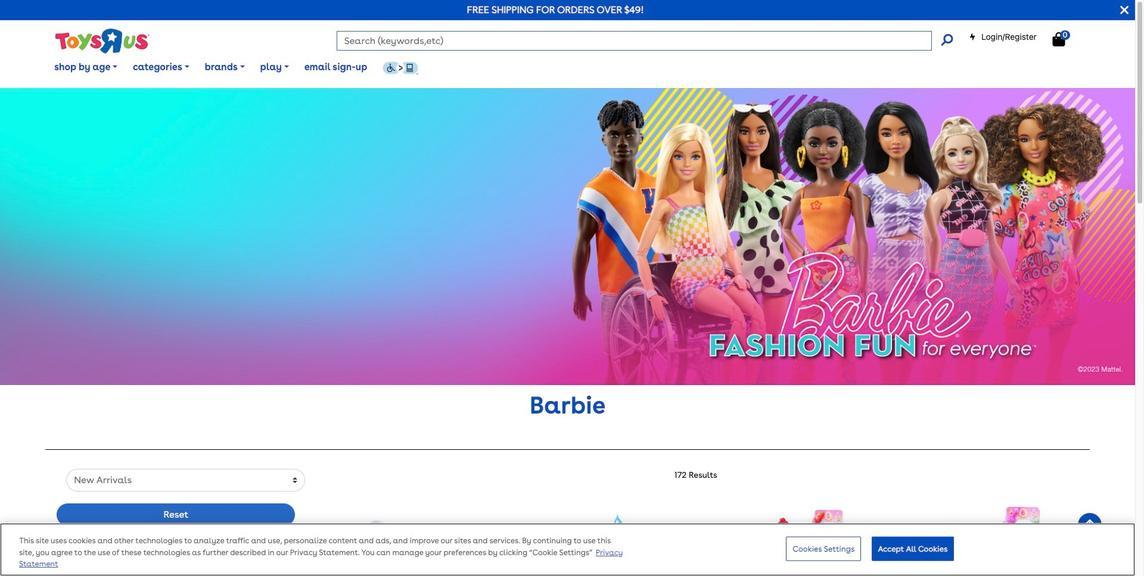 Task type: describe. For each thing, give the bounding box(es) containing it.
category element
[[67, 544, 285, 559]]

barbie color reveal doll with 6 surprises, rainbow galaxy series-style may vary image
[[551, 502, 649, 577]]

shopping bag image
[[1053, 32, 1065, 46]]

barbie pop reveal fruit series watermelon crush doll, 8 surprises include pet, slime, scent & color change image
[[747, 502, 845, 577]]

toys r us image
[[54, 28, 150, 55]]

close button image
[[1121, 4, 1129, 17]]



Task type: vqa. For each thing, say whether or not it's contained in the screenshot.
Barbie Pop Reveal Fruit Series Strawberry Lemonade Doll, 8 Surprises Include Pet, Slime, Scent & Color Change image at the right bottom
yes



Task type: locate. For each thing, give the bounding box(es) containing it.
barbie pop reveal fruit series strawberry lemonade doll, 8 surprises include pet, slime, scent & color change image
[[943, 502, 1041, 577]]

menu bar
[[47, 46, 1135, 88]]

Enter Keyword or Item No. search field
[[337, 31, 932, 51]]

None search field
[[337, 31, 953, 51]]

barbie cutie reveal cozy cute tees series doll - purple poodle image
[[355, 502, 453, 577]]

main content
[[0, 88, 1135, 577]]

this icon serves as a link to download the essential accessibility assistive technology app for individuals with physical disabilities. it is featured as part of our commitment to diversity and inclusion. image
[[383, 61, 418, 74]]



